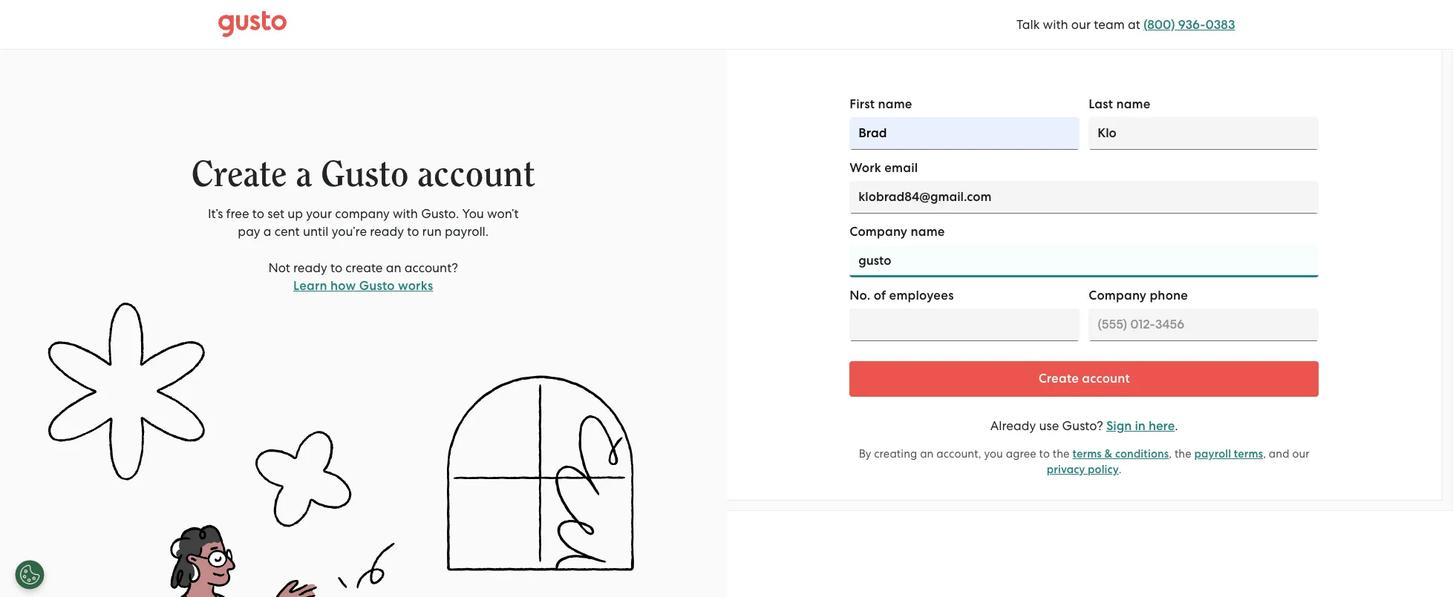 Task type: locate. For each thing, give the bounding box(es) containing it.
0 horizontal spatial account
[[418, 157, 535, 193]]

gusto down 'create'
[[359, 278, 395, 294]]

1 vertical spatial ready
[[293, 261, 327, 276]]

company for company name
[[850, 224, 908, 240]]

talk with our team at (800) 936-0383
[[1017, 17, 1235, 32]]

. down "terms & conditions" link
[[1119, 463, 1122, 477]]

the
[[1053, 448, 1070, 461], [1175, 448, 1192, 461]]

the left "payroll" at the bottom of the page
[[1175, 448, 1192, 461]]

create account
[[1039, 371, 1130, 387]]

work
[[850, 160, 882, 176]]

company name
[[850, 224, 945, 240]]

employees
[[889, 288, 954, 304]]

0 horizontal spatial ready
[[293, 261, 327, 276]]

create up use
[[1039, 371, 1079, 387]]

ready
[[370, 224, 404, 239], [293, 261, 327, 276]]

conditions
[[1115, 448, 1169, 461]]

a inside the it's free to set up your company with gusto. you won't pay a cent until you're ready to run payroll.
[[263, 224, 271, 239]]

last
[[1089, 97, 1113, 112]]

to up how
[[330, 261, 342, 276]]

to right agree on the right of the page
[[1039, 448, 1050, 461]]

1 vertical spatial a
[[263, 224, 271, 239]]

0 horizontal spatial a
[[263, 224, 271, 239]]

1 vertical spatial with
[[393, 206, 418, 221]]

to inside "by creating an account, you agree to the terms & conditions , the payroll terms , and our privacy policy ."
[[1039, 448, 1050, 461]]

pay
[[238, 224, 260, 239]]

1 horizontal spatial the
[[1175, 448, 1192, 461]]

0 horizontal spatial ,
[[1169, 448, 1172, 461]]

company for company phone
[[1089, 288, 1147, 304]]

first
[[850, 97, 875, 112]]

,
[[1169, 448, 1172, 461], [1263, 448, 1266, 461]]

0 horizontal spatial create
[[191, 157, 287, 193]]

create up the free on the left top
[[191, 157, 287, 193]]

no.
[[850, 288, 871, 304]]

ready inside not ready to create an account? learn how gusto works
[[293, 261, 327, 276]]

our
[[1071, 17, 1091, 32], [1292, 448, 1310, 461]]

2 , from the left
[[1263, 448, 1266, 461]]

an
[[386, 261, 401, 276], [920, 448, 934, 461]]

a up up
[[296, 157, 312, 193]]

1 vertical spatial gusto
[[359, 278, 395, 294]]

1 horizontal spatial ,
[[1263, 448, 1266, 461]]

gusto?
[[1062, 419, 1103, 434]]

0 vertical spatial our
[[1071, 17, 1091, 32]]

by creating an account, you agree to the terms & conditions , the payroll terms , and our privacy policy .
[[859, 448, 1310, 477]]

1 horizontal spatial terms
[[1234, 448, 1263, 461]]

with left gusto. on the top
[[393, 206, 418, 221]]

.
[[1175, 419, 1178, 434], [1119, 463, 1122, 477]]

936-
[[1178, 17, 1206, 32]]

1 vertical spatial .
[[1119, 463, 1122, 477]]

ready up the learn
[[293, 261, 327, 276]]

1 horizontal spatial a
[[296, 157, 312, 193]]

ready down company
[[370, 224, 404, 239]]

0 horizontal spatial with
[[393, 206, 418, 221]]

ready inside the it's free to set up your company with gusto. you won't pay a cent until you're ready to run payroll.
[[370, 224, 404, 239]]

terms
[[1073, 448, 1102, 461], [1234, 448, 1263, 461]]

to
[[252, 206, 264, 221], [407, 224, 419, 239], [330, 261, 342, 276], [1039, 448, 1050, 461]]

0 horizontal spatial .
[[1119, 463, 1122, 477]]

a right pay
[[263, 224, 271, 239]]

name up employees
[[911, 224, 945, 240]]

you
[[462, 206, 484, 221]]

1 vertical spatial company
[[1089, 288, 1147, 304]]

policy
[[1088, 463, 1119, 477]]

0 vertical spatial .
[[1175, 419, 1178, 434]]

account up you
[[418, 157, 535, 193]]

, left and
[[1263, 448, 1266, 461]]

work email
[[850, 160, 918, 176]]

, down here
[[1169, 448, 1172, 461]]

to left set
[[252, 206, 264, 221]]

phone
[[1150, 288, 1188, 304]]

terms up privacy policy link
[[1073, 448, 1102, 461]]

1 terms from the left
[[1073, 448, 1102, 461]]

1 horizontal spatial with
[[1043, 17, 1068, 32]]

0 vertical spatial with
[[1043, 17, 1068, 32]]

1 , from the left
[[1169, 448, 1172, 461]]

learn
[[293, 278, 327, 294]]

0 horizontal spatial company
[[850, 224, 908, 240]]

company
[[850, 224, 908, 240], [1089, 288, 1147, 304]]

1 horizontal spatial our
[[1292, 448, 1310, 461]]

0 horizontal spatial our
[[1071, 17, 1091, 32]]

to left "run" at the left top
[[407, 224, 419, 239]]

. inside "by creating an account, you agree to the terms & conditions , the payroll terms , and our privacy policy ."
[[1119, 463, 1122, 477]]

. right in
[[1175, 419, 1178, 434]]

up
[[288, 206, 303, 221]]

1 horizontal spatial account
[[1082, 371, 1130, 387]]

with
[[1043, 17, 1068, 32], [393, 206, 418, 221]]

0 vertical spatial gusto
[[321, 157, 409, 193]]

company down company name text box
[[1089, 288, 1147, 304]]

1 horizontal spatial ready
[[370, 224, 404, 239]]

Company phone telephone field
[[1089, 309, 1319, 342]]

account up sign
[[1082, 371, 1130, 387]]

1 horizontal spatial an
[[920, 448, 934, 461]]

company up of
[[850, 224, 908, 240]]

team
[[1094, 17, 1125, 32]]

our left team
[[1071, 17, 1091, 32]]

0 vertical spatial an
[[386, 261, 401, 276]]

an up works
[[386, 261, 401, 276]]

an right "creating"
[[920, 448, 934, 461]]

0 horizontal spatial terms
[[1073, 448, 1102, 461]]

the up privacy
[[1053, 448, 1070, 461]]

create
[[191, 157, 287, 193], [1039, 371, 1079, 387]]

1 horizontal spatial .
[[1175, 419, 1178, 434]]

name
[[878, 97, 912, 112], [1116, 97, 1151, 112], [911, 224, 945, 240]]

already use gusto? sign in here .
[[991, 419, 1178, 434]]

1 vertical spatial an
[[920, 448, 934, 461]]

company phone
[[1089, 288, 1188, 304]]

create inside button
[[1039, 371, 1079, 387]]

1 horizontal spatial company
[[1089, 288, 1147, 304]]

our right and
[[1292, 448, 1310, 461]]

2 terms from the left
[[1234, 448, 1263, 461]]

terms left and
[[1234, 448, 1263, 461]]

it's free to set up your company with gusto. you won't pay a cent until you're ready to run payroll.
[[208, 206, 519, 239]]

an inside "by creating an account, you agree to the terms & conditions , the payroll terms , and our privacy policy ."
[[920, 448, 934, 461]]

name right last
[[1116, 97, 1151, 112]]

with right talk
[[1043, 17, 1068, 32]]

gusto up company
[[321, 157, 409, 193]]

a
[[296, 157, 312, 193], [263, 224, 271, 239]]

0 horizontal spatial the
[[1053, 448, 1070, 461]]

until
[[303, 224, 329, 239]]

create for create a gusto account
[[191, 157, 287, 193]]

last name
[[1089, 97, 1151, 112]]

2 the from the left
[[1175, 448, 1192, 461]]

&
[[1105, 448, 1113, 461]]

account
[[418, 157, 535, 193], [1082, 371, 1130, 387]]

1 horizontal spatial create
[[1039, 371, 1079, 387]]

you
[[984, 448, 1003, 461]]

not ready to create an account? learn how gusto works
[[268, 261, 458, 294]]

1 vertical spatial create
[[1039, 371, 1079, 387]]

1 vertical spatial account
[[1082, 371, 1130, 387]]

name for first name
[[878, 97, 912, 112]]

0 vertical spatial company
[[850, 224, 908, 240]]

0 vertical spatial create
[[191, 157, 287, 193]]

0 vertical spatial ready
[[370, 224, 404, 239]]

1 vertical spatial our
[[1292, 448, 1310, 461]]

name right first
[[878, 97, 912, 112]]

gusto
[[321, 157, 409, 193], [359, 278, 395, 294]]

0 horizontal spatial an
[[386, 261, 401, 276]]



Task type: vqa. For each thing, say whether or not it's contained in the screenshot.
the bottom Sign in link
no



Task type: describe. For each thing, give the bounding box(es) containing it.
won't
[[487, 206, 519, 221]]

No. of employees field
[[850, 309, 1080, 342]]

cent
[[275, 224, 300, 239]]

account,
[[937, 448, 982, 461]]

with inside the it's free to set up your company with gusto. you won't pay a cent until you're ready to run payroll.
[[393, 206, 418, 221]]

how
[[331, 278, 356, 294]]

online payroll services, hr, and benefits | gusto image
[[218, 11, 286, 38]]

your
[[306, 206, 332, 221]]

gusto inside not ready to create an account? learn how gusto works
[[359, 278, 395, 294]]

already
[[991, 419, 1036, 434]]

(800)
[[1144, 17, 1175, 32]]

name for company name
[[911, 224, 945, 240]]

talk
[[1017, 17, 1040, 32]]

0 vertical spatial a
[[296, 157, 312, 193]]

our inside "by creating an account, you agree to the terms & conditions , the payroll terms , and our privacy policy ."
[[1292, 448, 1310, 461]]

creating
[[874, 448, 917, 461]]

set
[[267, 206, 284, 221]]

payroll
[[1195, 448, 1231, 461]]

free
[[226, 206, 249, 221]]

gusto.
[[421, 206, 459, 221]]

to inside not ready to create an account? learn how gusto works
[[330, 261, 342, 276]]

payroll.
[[445, 224, 489, 239]]

in
[[1135, 419, 1146, 434]]

it's
[[208, 206, 223, 221]]

privacy policy link
[[1047, 463, 1119, 477]]

learn how gusto works link
[[293, 278, 433, 294]]

terms & conditions link
[[1073, 448, 1169, 461]]

our inside talk with our team at (800) 936-0383
[[1071, 17, 1091, 32]]

name for last name
[[1116, 97, 1151, 112]]

1 the from the left
[[1053, 448, 1070, 461]]

happy employees in a plant shop image
[[0, 303, 727, 598]]

run
[[422, 224, 442, 239]]

company
[[335, 206, 390, 221]]

by
[[859, 448, 872, 461]]

sign
[[1106, 419, 1132, 434]]

Work email email field
[[850, 181, 1319, 214]]

no. of employees
[[850, 288, 954, 304]]

sign in here link
[[1106, 419, 1175, 434]]

create for create account
[[1039, 371, 1079, 387]]

you're
[[332, 224, 367, 239]]

agree
[[1006, 448, 1037, 461]]

with inside talk with our team at (800) 936-0383
[[1043, 17, 1068, 32]]

create
[[346, 261, 383, 276]]

account?
[[404, 261, 458, 276]]

email
[[885, 160, 918, 176]]

first name
[[850, 97, 912, 112]]

create account button
[[850, 362, 1319, 397]]

. inside already use gusto? sign in here .
[[1175, 419, 1178, 434]]

privacy
[[1047, 463, 1085, 477]]

here
[[1149, 419, 1175, 434]]

Last name text field
[[1089, 117, 1319, 150]]

and
[[1269, 448, 1290, 461]]

payroll terms link
[[1195, 448, 1263, 461]]

(800) 936-0383 link
[[1144, 17, 1235, 32]]

not
[[268, 261, 290, 276]]

account inside create account button
[[1082, 371, 1130, 387]]

an inside not ready to create an account? learn how gusto works
[[386, 261, 401, 276]]

Company name text field
[[850, 245, 1319, 278]]

at
[[1128, 17, 1140, 32]]

First name text field
[[850, 117, 1080, 150]]

0 vertical spatial account
[[418, 157, 535, 193]]

works
[[398, 278, 433, 294]]

use
[[1039, 419, 1059, 434]]

create a gusto account
[[191, 157, 535, 193]]

0383
[[1206, 17, 1235, 32]]

of
[[874, 288, 886, 304]]



